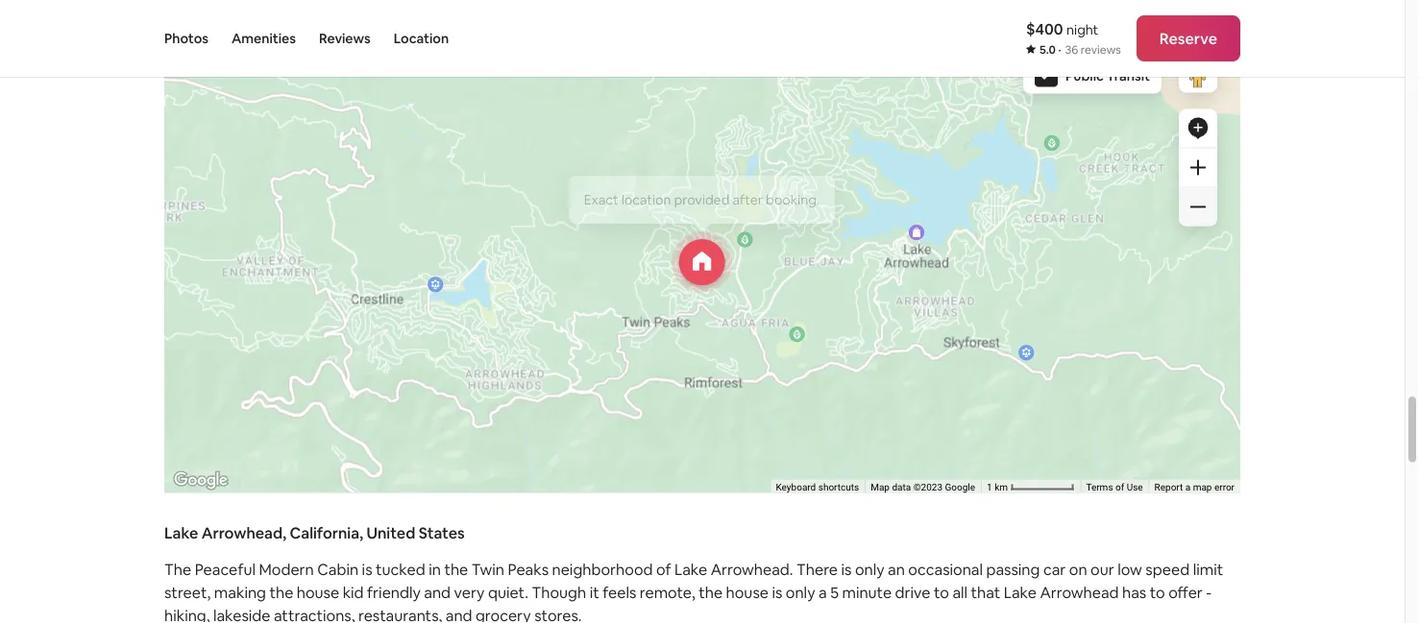 Task type: locate. For each thing, give the bounding box(es) containing it.
occasional
[[909, 560, 983, 580]]

lake down passing
[[1004, 583, 1037, 603]]

1 vertical spatial of
[[656, 560, 671, 580]]

map
[[871, 481, 890, 493]]

©2023
[[914, 481, 943, 493]]

street,
[[164, 583, 211, 603]]

public
[[1066, 67, 1104, 84]]

united
[[367, 524, 416, 543]]

transit
[[1107, 67, 1150, 84]]

1 to from the left
[[934, 583, 950, 603]]

lake up the
[[164, 524, 198, 543]]

lake arrowhead, california, united states
[[164, 524, 465, 543]]

add a place to the map image
[[1187, 117, 1210, 140]]

5.0 · 36 reviews
[[1040, 42, 1121, 57]]

photos button
[[164, 0, 209, 77]]

2 house from the left
[[726, 583, 769, 603]]

to right has
[[1150, 583, 1166, 603]]

2 horizontal spatial the
[[699, 583, 723, 603]]

house up attractions,
[[297, 583, 339, 603]]

0 horizontal spatial house
[[297, 583, 339, 603]]

photos
[[164, 30, 209, 47]]

public transit
[[1066, 67, 1150, 84]]

0 horizontal spatial a
[[819, 583, 827, 603]]

very
[[454, 583, 485, 603]]

only up the minute
[[855, 560, 885, 580]]

1 horizontal spatial lake
[[675, 560, 708, 580]]

google map
showing 6 points of interest. region
[[107, 0, 1337, 595]]

limit
[[1193, 560, 1224, 580]]

1 horizontal spatial a
[[1186, 481, 1191, 493]]

only
[[855, 560, 885, 580], [786, 583, 816, 603]]

remote,
[[640, 583, 696, 603]]

0 horizontal spatial to
[[934, 583, 950, 603]]

keyboard shortcuts
[[776, 481, 859, 493]]

of left use
[[1116, 481, 1125, 493]]

modern
[[259, 560, 314, 580]]

speed
[[1146, 560, 1190, 580]]

an
[[888, 560, 905, 580]]

google
[[945, 481, 976, 493]]

of up remote,
[[656, 560, 671, 580]]

lake
[[164, 524, 198, 543], [675, 560, 708, 580], [1004, 583, 1037, 603]]

reviews button
[[319, 0, 371, 77]]

and down very
[[446, 606, 472, 624]]

0 vertical spatial only
[[855, 560, 885, 580]]

keyboard
[[776, 481, 816, 493]]

a
[[1186, 481, 1191, 493], [819, 583, 827, 603]]

keyboard shortcuts button
[[776, 481, 859, 494]]

5
[[831, 583, 839, 603]]

1 vertical spatial and
[[446, 606, 472, 624]]

5.0
[[1040, 42, 1056, 57]]

and down in
[[424, 583, 451, 603]]

is down arrowhead.
[[772, 583, 783, 603]]

a inside the peaceful modern cabin is tucked in the twin peaks neighborhood of lake arrowhead.  there is only an occasional passing car on our low speed limit street, making the house kid friendly and very quiet.  though it feels remote, the house is only a 5 minute drive to all that lake arrowhead has to offer - hiking, lakeside attractions, restaurants, and grocery stores.
[[819, 583, 827, 603]]

is right there
[[841, 560, 852, 580]]

that
[[971, 583, 1001, 603]]

in
[[429, 560, 441, 580]]

terms of use link
[[1087, 481, 1143, 493]]

terms
[[1087, 481, 1114, 493]]

a left the map
[[1186, 481, 1191, 493]]

friendly
[[367, 583, 421, 603]]

1 vertical spatial lake
[[675, 560, 708, 580]]

map data ©2023 google
[[871, 481, 976, 493]]

the right remote,
[[699, 583, 723, 603]]

0 horizontal spatial only
[[786, 583, 816, 603]]

low
[[1118, 560, 1143, 580]]

zoom out image
[[1191, 199, 1206, 215]]

cabin
[[317, 560, 359, 580]]

kid
[[343, 583, 364, 603]]

our
[[1091, 560, 1115, 580]]

states
[[419, 524, 465, 543]]

2 to from the left
[[1150, 583, 1166, 603]]

36
[[1065, 42, 1079, 57]]

of inside the peaceful modern cabin is tucked in the twin peaks neighborhood of lake arrowhead.  there is only an occasional passing car on our low speed limit street, making the house kid friendly and very quiet.  though it feels remote, the house is only a 5 minute drive to all that lake arrowhead has to offer - hiking, lakeside attractions, restaurants, and grocery stores.
[[656, 560, 671, 580]]

reserve
[[1160, 28, 1218, 48]]

km
[[995, 481, 1008, 493]]

to
[[934, 583, 950, 603], [1150, 583, 1166, 603]]

1 horizontal spatial house
[[726, 583, 769, 603]]

2 horizontal spatial is
[[841, 560, 852, 580]]

0 horizontal spatial the
[[270, 583, 293, 603]]

is
[[362, 560, 372, 580], [841, 560, 852, 580], [772, 583, 783, 603]]

0 horizontal spatial of
[[656, 560, 671, 580]]

quiet.
[[488, 583, 529, 603]]

error
[[1215, 481, 1235, 493]]

arrowhead
[[1040, 583, 1119, 603]]

a left the 5
[[819, 583, 827, 603]]

2 vertical spatial lake
[[1004, 583, 1037, 603]]

the peaceful modern cabin is tucked in the twin peaks neighborhood of lake arrowhead.  there is only an occasional passing car on our low speed limit street, making the house kid friendly and very quiet.  though it feels remote, the house is only a 5 minute drive to all that lake arrowhead has to offer - hiking, lakeside attractions, restaurants, and grocery stores.
[[164, 560, 1224, 624]]

peaceful
[[195, 560, 256, 580]]

of
[[1116, 481, 1125, 493], [656, 560, 671, 580]]

making
[[214, 583, 266, 603]]

house down arrowhead.
[[726, 583, 769, 603]]

is up kid
[[362, 560, 372, 580]]

0 horizontal spatial lake
[[164, 524, 198, 543]]

and
[[424, 583, 451, 603], [446, 606, 472, 624]]

zoom in image
[[1191, 160, 1206, 175]]

data
[[892, 481, 911, 493]]

only down there
[[786, 583, 816, 603]]

1 horizontal spatial to
[[1150, 583, 1166, 603]]

1 horizontal spatial only
[[855, 560, 885, 580]]

tucked
[[376, 560, 425, 580]]

lake up remote,
[[675, 560, 708, 580]]

to left all on the bottom of page
[[934, 583, 950, 603]]

arrowhead.
[[711, 560, 793, 580]]

grocery
[[476, 606, 531, 624]]

0 vertical spatial lake
[[164, 524, 198, 543]]

1 horizontal spatial of
[[1116, 481, 1125, 493]]

amenities button
[[232, 0, 296, 77]]

reviews
[[319, 30, 371, 47]]

the
[[444, 560, 468, 580], [270, 583, 293, 603], [699, 583, 723, 603]]

house
[[297, 583, 339, 603], [726, 583, 769, 603]]

passing
[[987, 560, 1040, 580]]

the down 'modern'
[[270, 583, 293, 603]]

1
[[987, 481, 993, 493]]

0 vertical spatial of
[[1116, 481, 1125, 493]]

lakeside
[[213, 606, 271, 624]]

1 vertical spatial only
[[786, 583, 816, 603]]

reviews
[[1081, 42, 1121, 57]]

the right in
[[444, 560, 468, 580]]

1 vertical spatial a
[[819, 583, 827, 603]]



Task type: vqa. For each thing, say whether or not it's contained in the screenshot.
recommend to the top
no



Task type: describe. For each thing, give the bounding box(es) containing it.
0 horizontal spatial is
[[362, 560, 372, 580]]

google image
[[169, 468, 233, 493]]

report a map error link
[[1155, 481, 1235, 493]]

car
[[1044, 560, 1066, 580]]

2 horizontal spatial lake
[[1004, 583, 1037, 603]]

has
[[1123, 583, 1147, 603]]

1 horizontal spatial the
[[444, 560, 468, 580]]

drive
[[895, 583, 931, 603]]

restaurants,
[[358, 606, 442, 624]]

terms of use
[[1087, 481, 1143, 493]]

hiking,
[[164, 606, 210, 624]]

minute
[[842, 583, 892, 603]]

there
[[797, 560, 838, 580]]

-
[[1207, 583, 1212, 603]]

all
[[953, 583, 968, 603]]

neighborhood
[[552, 560, 653, 580]]

location
[[394, 30, 449, 47]]

$400 night
[[1027, 19, 1099, 38]]

night
[[1067, 21, 1099, 38]]

on
[[1070, 560, 1088, 580]]

your stay location, map pin image
[[679, 239, 725, 285]]

1 km
[[987, 481, 1011, 493]]

twin
[[472, 560, 505, 580]]

reserve button
[[1137, 15, 1241, 62]]

drag pegman onto the map to open street view image
[[1179, 54, 1218, 93]]

though
[[532, 583, 586, 603]]

location button
[[394, 0, 449, 77]]

use
[[1127, 481, 1143, 493]]

it
[[590, 583, 599, 603]]

0 vertical spatial and
[[424, 583, 451, 603]]

shortcuts
[[819, 481, 859, 493]]

stores.
[[535, 606, 582, 624]]

report
[[1155, 481, 1183, 493]]

arrowhead,
[[202, 524, 287, 543]]

the
[[164, 560, 191, 580]]

report a map error
[[1155, 481, 1235, 493]]

$400
[[1027, 19, 1064, 38]]

1 km button
[[981, 480, 1081, 494]]

·
[[1059, 42, 1062, 57]]

attractions,
[[274, 606, 355, 624]]

amenities
[[232, 30, 296, 47]]

1 horizontal spatial is
[[772, 583, 783, 603]]

map
[[1193, 481, 1212, 493]]

peaks
[[508, 560, 549, 580]]

offer
[[1169, 583, 1203, 603]]

feels
[[603, 583, 637, 603]]

california,
[[290, 524, 363, 543]]

0 vertical spatial a
[[1186, 481, 1191, 493]]

1 house from the left
[[297, 583, 339, 603]]



